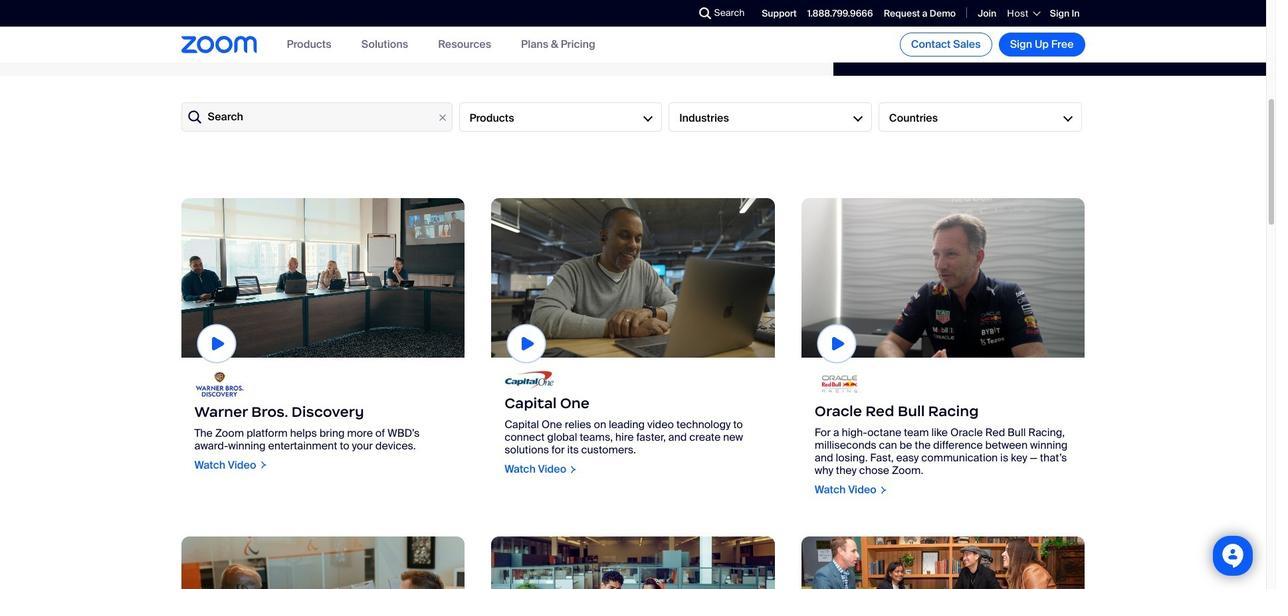 Task type: vqa. For each thing, say whether or not it's contained in the screenshot.
communications
no



Task type: describe. For each thing, give the bounding box(es) containing it.
0 vertical spatial warner bros. discovery image
[[181, 198, 465, 358]]

red bull image
[[815, 371, 865, 397]]

capital one user image
[[491, 198, 775, 358]]

search image
[[699, 7, 711, 19]]

clear search image
[[435, 110, 450, 125]]

search image
[[699, 7, 711, 19]]

zoom logo image
[[181, 36, 257, 53]]

1 vertical spatial warner bros. discovery image
[[194, 371, 244, 398]]



Task type: locate. For each thing, give the bounding box(es) containing it.
None text field
[[181, 102, 452, 132]]

None search field
[[651, 3, 703, 24]]

oracle red bull racing image
[[802, 198, 1086, 358]]

capitalone image
[[505, 371, 555, 389]]

warner bros. discovery image
[[181, 198, 465, 358], [194, 371, 244, 398]]



